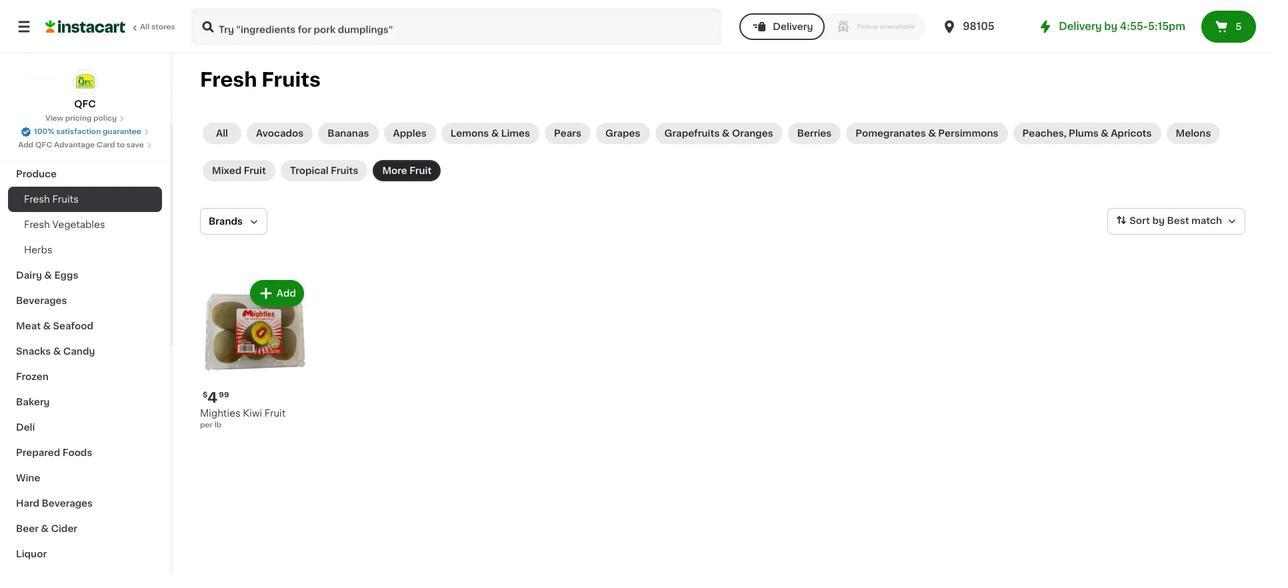 Task type: vqa. For each thing, say whether or not it's contained in the screenshot.
the fees
no



Task type: describe. For each thing, give the bounding box(es) containing it.
qfc logo image
[[72, 69, 98, 95]]

melons
[[1176, 129, 1212, 138]]

buy
[[37, 45, 56, 54]]

Search field
[[192, 9, 721, 44]]

wine
[[16, 474, 40, 483]]

plums
[[1069, 129, 1099, 138]]

& for seafood
[[43, 322, 51, 331]]

mixed
[[212, 166, 242, 175]]

pears
[[554, 129, 582, 138]]

fresh for fresh vegetables link
[[24, 220, 50, 229]]

add qfc advantage card to save
[[18, 141, 144, 149]]

meat
[[16, 322, 41, 331]]

avocados
[[256, 129, 304, 138]]

100% satisfaction guarantee
[[34, 128, 141, 135]]

lemons
[[451, 129, 489, 138]]

peaches,
[[1023, 129, 1067, 138]]

product group
[[200, 277, 307, 431]]

guarantee
[[103, 128, 141, 135]]

Best match Sort by field
[[1108, 208, 1246, 235]]

1 vertical spatial fresh fruits
[[24, 195, 79, 204]]

beverages inside hard beverages link
[[42, 499, 93, 508]]

berries link
[[788, 123, 841, 144]]

view pricing policy link
[[45, 113, 125, 124]]

fresh for fresh fruits link
[[24, 195, 50, 204]]

more
[[382, 166, 407, 175]]

0 vertical spatial fresh
[[200, 70, 257, 89]]

hard beverages
[[16, 499, 93, 508]]

by for delivery
[[1105, 21, 1118, 31]]

save
[[126, 141, 144, 149]]

herbs
[[24, 245, 52, 255]]

mighties
[[200, 409, 241, 418]]

prepared foods link
[[8, 440, 162, 466]]

brands
[[209, 217, 243, 226]]

5:15pm
[[1149, 21, 1186, 31]]

lists
[[37, 71, 60, 81]]

recipes
[[16, 119, 55, 128]]

all stores
[[140, 23, 175, 31]]

prepared foods
[[16, 448, 92, 458]]

grapes link
[[596, 123, 650, 144]]

to
[[117, 141, 125, 149]]

98105
[[963, 21, 995, 31]]

berries
[[798, 129, 832, 138]]

pricing
[[65, 115, 92, 122]]

1 vertical spatial qfc
[[35, 141, 52, 149]]

match
[[1192, 216, 1223, 226]]

meat & seafood
[[16, 322, 93, 331]]

4:55-
[[1120, 21, 1149, 31]]

delivery by 4:55-5:15pm
[[1059, 21, 1186, 31]]

$ 4 99
[[203, 391, 229, 405]]

pomegranates & persimmons link
[[847, 123, 1008, 144]]

seafood
[[53, 322, 93, 331]]

1 horizontal spatial qfc
[[74, 99, 96, 109]]

lemons & limes
[[451, 129, 530, 138]]

beer
[[16, 524, 39, 534]]

fruit inside mighties kiwi fruit per lb
[[265, 409, 286, 418]]

grapefruits & oranges
[[665, 129, 774, 138]]

buy it again link
[[8, 36, 162, 63]]

grapefruits
[[665, 129, 720, 138]]

best
[[1168, 216, 1190, 226]]

0 horizontal spatial fruits
[[52, 195, 79, 204]]

avocados link
[[247, 123, 313, 144]]

99
[[219, 392, 229, 399]]

pomegranates & persimmons
[[856, 129, 999, 138]]

view pricing policy
[[45, 115, 117, 122]]

deli
[[16, 423, 35, 432]]

hard beverages link
[[8, 491, 162, 516]]

stores
[[151, 23, 175, 31]]

herbs link
[[8, 237, 162, 263]]

tropical fruits link
[[281, 160, 368, 181]]

peaches, plums & apricots
[[1023, 129, 1152, 138]]

policy
[[93, 115, 117, 122]]

mixed fruit link
[[203, 160, 275, 181]]

foods
[[63, 448, 92, 458]]

1 horizontal spatial fruits
[[262, 70, 321, 89]]

pomegranates
[[856, 129, 926, 138]]

100% satisfaction guarantee button
[[21, 124, 149, 137]]

add for add qfc advantage card to save
[[18, 141, 33, 149]]

qfc link
[[72, 69, 98, 111]]

advantage
[[54, 141, 95, 149]]



Task type: locate. For each thing, give the bounding box(es) containing it.
all up mixed
[[216, 129, 228, 138]]

fresh inside fresh fruits link
[[24, 195, 50, 204]]

5
[[1236, 22, 1242, 31]]

meat & seafood link
[[8, 314, 162, 339]]

None search field
[[191, 8, 723, 45]]

snacks
[[16, 347, 51, 356]]

& left "oranges"
[[722, 129, 730, 138]]

by left 4:55-
[[1105, 21, 1118, 31]]

dairy & eggs link
[[8, 263, 162, 288]]

beverages inside beverages link
[[16, 296, 67, 305]]

2 horizontal spatial fruits
[[331, 166, 358, 175]]

& inside "link"
[[53, 347, 61, 356]]

& right plums
[[1101, 129, 1109, 138]]

fresh up herbs
[[24, 220, 50, 229]]

apples
[[393, 129, 427, 138]]

fruit right more
[[410, 166, 432, 175]]

0 horizontal spatial fresh fruits
[[24, 195, 79, 204]]

grapefruits & oranges link
[[655, 123, 783, 144]]

& for eggs
[[44, 271, 52, 280]]

0 horizontal spatial all
[[140, 23, 150, 31]]

& for cider
[[41, 524, 49, 534]]

wine link
[[8, 466, 162, 491]]

fruits
[[262, 70, 321, 89], [331, 166, 358, 175], [52, 195, 79, 204]]

delivery inside delivery button
[[773, 22, 813, 31]]

1 horizontal spatial delivery
[[1059, 21, 1102, 31]]

beverages link
[[8, 288, 162, 314]]

& right beer at the left bottom of page
[[41, 524, 49, 534]]

&
[[491, 129, 499, 138], [722, 129, 730, 138], [929, 129, 936, 138], [1101, 129, 1109, 138], [44, 271, 52, 280], [43, 322, 51, 331], [53, 347, 61, 356], [41, 524, 49, 534]]

vegetables
[[52, 220, 105, 229]]

instacart logo image
[[45, 19, 125, 35]]

pears link
[[545, 123, 591, 144]]

add for add
[[277, 289, 296, 298]]

mighties kiwi fruit per lb
[[200, 409, 286, 429]]

again
[[67, 45, 94, 54]]

0 vertical spatial by
[[1105, 21, 1118, 31]]

1 vertical spatial all
[[216, 129, 228, 138]]

apricots
[[1111, 129, 1152, 138]]

fruit for mixed fruit
[[244, 166, 266, 175]]

frozen
[[16, 372, 49, 382]]

fruit right mixed
[[244, 166, 266, 175]]

by inside delivery by 4:55-5:15pm link
[[1105, 21, 1118, 31]]

fruits up the "fresh vegetables"
[[52, 195, 79, 204]]

delivery button
[[740, 13, 825, 40]]

2 vertical spatial fruits
[[52, 195, 79, 204]]

fresh fruits
[[200, 70, 321, 89], [24, 195, 79, 204]]

delivery inside delivery by 4:55-5:15pm link
[[1059, 21, 1102, 31]]

hard
[[16, 499, 39, 508]]

delivery
[[1059, 21, 1102, 31], [773, 22, 813, 31]]

1 vertical spatial by
[[1153, 216, 1165, 226]]

delivery by 4:55-5:15pm link
[[1038, 19, 1186, 35]]

1 horizontal spatial add
[[277, 289, 296, 298]]

fresh
[[200, 70, 257, 89], [24, 195, 50, 204], [24, 220, 50, 229]]

1 vertical spatial fruits
[[331, 166, 358, 175]]

mixed fruit
[[212, 166, 266, 175]]

fruits right the tropical
[[331, 166, 358, 175]]

candy
[[63, 347, 95, 356]]

0 vertical spatial all
[[140, 23, 150, 31]]

qfc down 100%
[[35, 141, 52, 149]]

peaches, plums & apricots link
[[1014, 123, 1162, 144]]

kiwi
[[243, 409, 262, 418]]

1 horizontal spatial by
[[1153, 216, 1165, 226]]

fresh fruits up the "fresh vegetables"
[[24, 195, 79, 204]]

0 horizontal spatial by
[[1105, 21, 1118, 31]]

1 vertical spatial add
[[277, 289, 296, 298]]

& inside 'link'
[[722, 129, 730, 138]]

1 horizontal spatial fresh fruits
[[200, 70, 321, 89]]

0 vertical spatial fresh fruits
[[200, 70, 321, 89]]

0 horizontal spatial qfc
[[35, 141, 52, 149]]

all link
[[203, 123, 241, 144]]

tropical
[[290, 166, 329, 175]]

0 vertical spatial add
[[18, 141, 33, 149]]

recipes link
[[8, 111, 162, 136]]

per
[[200, 422, 213, 429]]

& for persimmons
[[929, 129, 936, 138]]

qfc up "view pricing policy" link
[[74, 99, 96, 109]]

apples link
[[384, 123, 436, 144]]

produce
[[16, 169, 57, 179]]

& left eggs at top left
[[44, 271, 52, 280]]

& for limes
[[491, 129, 499, 138]]

fresh fruits link
[[8, 187, 162, 212]]

1 horizontal spatial all
[[216, 129, 228, 138]]

0 vertical spatial qfc
[[74, 99, 96, 109]]

lb
[[215, 422, 222, 429]]

fresh up all link
[[200, 70, 257, 89]]

service type group
[[740, 13, 926, 40]]

bananas
[[328, 129, 369, 138]]

bananas link
[[318, 123, 379, 144]]

& right meat at the bottom of page
[[43, 322, 51, 331]]

brands button
[[200, 208, 267, 235]]

0 horizontal spatial delivery
[[773, 22, 813, 31]]

$
[[203, 392, 208, 399]]

more fruit link
[[373, 160, 441, 181]]

limes
[[501, 129, 530, 138]]

by right sort
[[1153, 216, 1165, 226]]

fruit right kiwi
[[265, 409, 286, 418]]

buy it again
[[37, 45, 94, 54]]

& left persimmons
[[929, 129, 936, 138]]

fresh down produce
[[24, 195, 50, 204]]

lists link
[[8, 63, 162, 89]]

it
[[59, 45, 65, 54]]

delivery for delivery by 4:55-5:15pm
[[1059, 21, 1102, 31]]

liquor link
[[8, 542, 162, 567]]

all stores link
[[45, 8, 176, 45]]

deli link
[[8, 415, 162, 440]]

5 button
[[1202, 11, 1257, 43]]

best match
[[1168, 216, 1223, 226]]

all for all stores
[[140, 23, 150, 31]]

by
[[1105, 21, 1118, 31], [1153, 216, 1165, 226]]

all left stores
[[140, 23, 150, 31]]

fresh fruits up "avocados" link
[[200, 70, 321, 89]]

4
[[208, 391, 218, 405]]

beverages down dairy & eggs
[[16, 296, 67, 305]]

delivery for delivery
[[773, 22, 813, 31]]

eggs
[[54, 271, 78, 280]]

by inside best match sort by field
[[1153, 216, 1165, 226]]

thanksgiving link
[[8, 136, 162, 161]]

dairy
[[16, 271, 42, 280]]

& for candy
[[53, 347, 61, 356]]

fruit inside the mixed fruit link
[[244, 166, 266, 175]]

fresh vegetables link
[[8, 212, 162, 237]]

all for all
[[216, 129, 228, 138]]

prepared
[[16, 448, 60, 458]]

0 vertical spatial beverages
[[16, 296, 67, 305]]

fruit for more fruit
[[410, 166, 432, 175]]

fruit inside more fruit "link"
[[410, 166, 432, 175]]

lemons & limes link
[[441, 123, 540, 144]]

frozen link
[[8, 364, 162, 390]]

oranges
[[732, 129, 774, 138]]

100%
[[34, 128, 54, 135]]

fresh inside fresh vegetables link
[[24, 220, 50, 229]]

dairy & eggs
[[16, 271, 78, 280]]

snacks & candy link
[[8, 339, 162, 364]]

view
[[45, 115, 63, 122]]

snacks & candy
[[16, 347, 95, 356]]

& left candy
[[53, 347, 61, 356]]

1 vertical spatial fresh
[[24, 195, 50, 204]]

& left limes
[[491, 129, 499, 138]]

0 horizontal spatial add
[[18, 141, 33, 149]]

0 vertical spatial fruits
[[262, 70, 321, 89]]

fruit
[[244, 166, 266, 175], [410, 166, 432, 175], [265, 409, 286, 418]]

add inside button
[[277, 289, 296, 298]]

beer & cider link
[[8, 516, 162, 542]]

1 vertical spatial beverages
[[42, 499, 93, 508]]

beverages up cider
[[42, 499, 93, 508]]

& for oranges
[[722, 129, 730, 138]]

98105 button
[[942, 8, 1022, 45]]

2 vertical spatial fresh
[[24, 220, 50, 229]]

fruits up avocados
[[262, 70, 321, 89]]

add qfc advantage card to save link
[[18, 140, 152, 151]]

card
[[97, 141, 115, 149]]

grapes
[[606, 129, 641, 138]]

by for sort
[[1153, 216, 1165, 226]]

persimmons
[[939, 129, 999, 138]]



